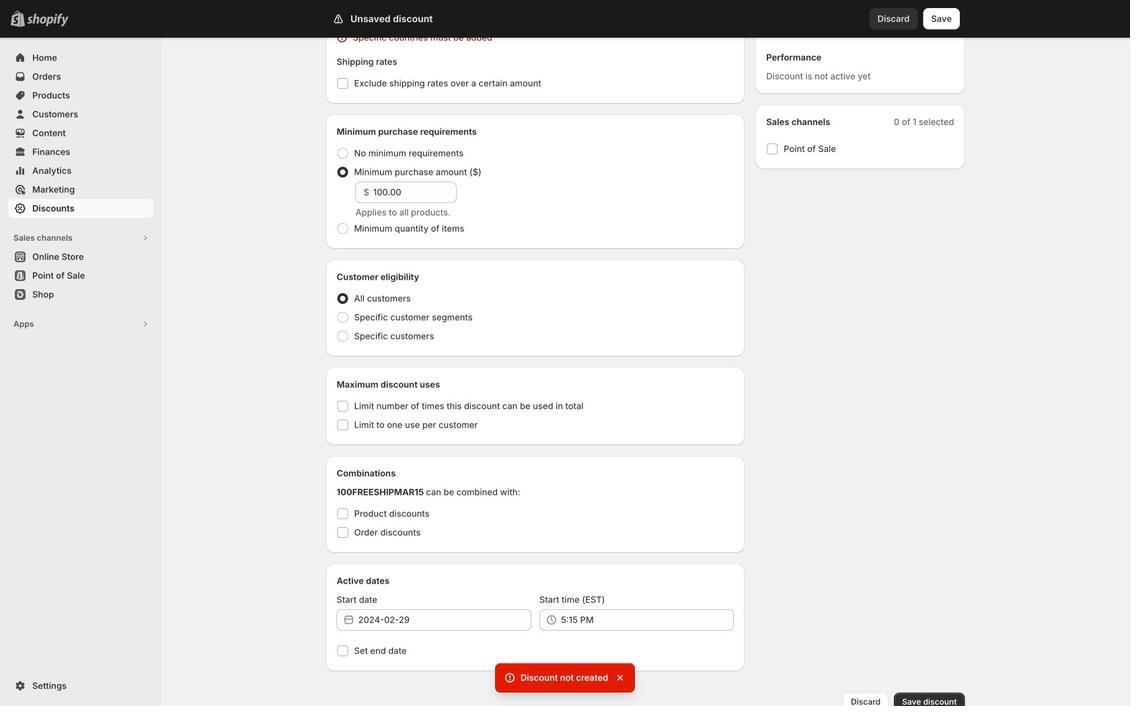 Task type: describe. For each thing, give the bounding box(es) containing it.
shopify image
[[27, 13, 69, 27]]

YYYY-MM-DD text field
[[358, 609, 531, 631]]

0.00 text field
[[373, 182, 456, 203]]



Task type: locate. For each thing, give the bounding box(es) containing it.
Enter time text field
[[561, 609, 734, 631]]



Task type: vqa. For each thing, say whether or not it's contained in the screenshot.
the '0.00' TEXT BOX
yes



